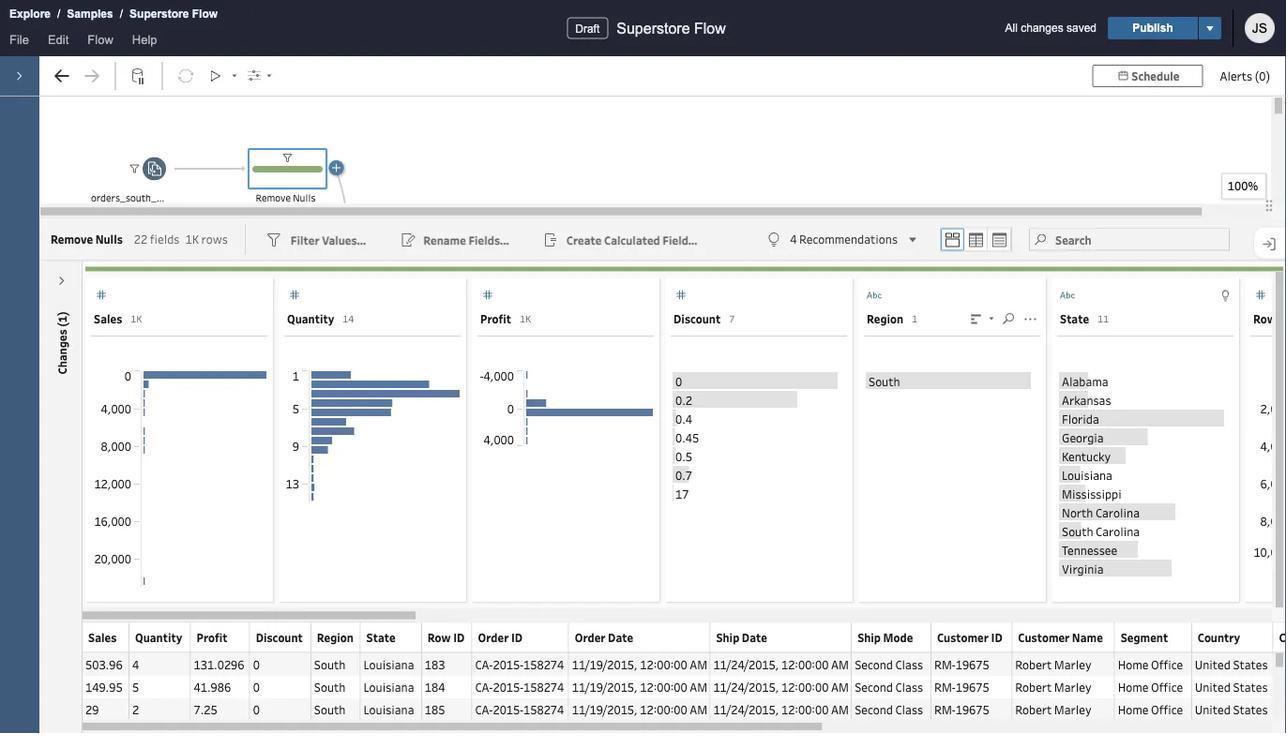Task type: locate. For each thing, give the bounding box(es) containing it.
2 vertical spatial 158274
[[524, 702, 564, 717]]

0 0 0
[[253, 656, 260, 717]]

flow
[[192, 8, 218, 20], [694, 20, 726, 37], [88, 32, 113, 46]]

ci
[[1279, 630, 1286, 645]]

id up 2,000
[[1279, 311, 1286, 326]]

1 / from the left
[[57, 8, 60, 20]]

rm-19675 rm-19675 rm-19675
[[934, 656, 989, 717]]

carolina up tennessee
[[1096, 523, 1140, 539]]

publish button
[[1108, 17, 1198, 39]]

1 vertical spatial ca-
[[475, 679, 493, 694]]

0
[[125, 368, 131, 383], [675, 373, 682, 389], [507, 400, 514, 416], [253, 656, 260, 672], [253, 679, 260, 694], [253, 702, 260, 717]]

1 horizontal spatial remove nulls
[[256, 191, 316, 205]]

sales for sales
[[88, 630, 117, 645]]

quantity for quantity
[[135, 630, 182, 645]]

0 vertical spatial 11/19/2015,
[[572, 656, 638, 672]]

0 horizontal spatial discount
[[256, 630, 303, 645]]

1 2015- from the top
[[493, 656, 524, 672]]

row up 2,000
[[1253, 311, 1277, 326]]

sales up 503.96
[[88, 630, 117, 645]]

profit up 131.0296
[[197, 630, 228, 645]]

0 vertical spatial home
[[1118, 656, 1149, 672]]

2 vertical spatial second
[[855, 702, 893, 717]]

class
[[895, 656, 923, 672], [895, 679, 923, 694], [895, 702, 923, 717]]

louisiana
[[1062, 467, 1113, 482], [364, 656, 414, 672], [364, 679, 414, 694], [364, 702, 414, 717]]

/ right samples in the top of the page
[[120, 8, 123, 20]]

1 vertical spatial discount
[[256, 630, 303, 645]]

ship
[[716, 630, 740, 645], [858, 630, 881, 645]]

sales
[[94, 311, 122, 326], [88, 630, 117, 645]]

1 vertical spatial second
[[855, 679, 893, 694]]

2 158274 from the top
[[524, 679, 564, 694]]

1k inside the sales 1k
[[131, 312, 142, 325]]

1k for 0
[[131, 312, 142, 325]]

2 customer from the left
[[1018, 630, 1070, 645]]

2 vertical spatial states
[[1233, 702, 1268, 717]]

2 home from the top
[[1118, 679, 1149, 694]]

segment
[[1121, 630, 1168, 645]]

2 vertical spatial home
[[1118, 702, 1149, 717]]

south south south
[[314, 656, 345, 717]]

2 order from the left
[[575, 630, 606, 645]]

ca- down order id
[[475, 656, 493, 672]]

0 horizontal spatial order
[[478, 630, 509, 645]]

1 vertical spatial 11/24/2015,
[[713, 679, 779, 694]]

2 vertical spatial 2015-
[[493, 702, 524, 717]]

-4,000 0
[[480, 368, 514, 416]]

quantity
[[287, 311, 334, 326], [135, 630, 182, 645]]

1 states from the top
[[1233, 656, 1268, 672]]

state left 11
[[1060, 311, 1089, 326]]

1 horizontal spatial nulls
[[293, 191, 316, 205]]

503.96
[[85, 656, 123, 672]]

1k
[[185, 232, 199, 247], [131, 312, 142, 325], [520, 312, 531, 325]]

1 vertical spatial 158274
[[524, 679, 564, 694]]

changes (1)
[[54, 312, 69, 374]]

1 vertical spatial marley
[[1054, 679, 1091, 694]]

superstore flow
[[617, 20, 726, 37]]

discount up 0 0 0
[[256, 630, 303, 645]]

united
[[1195, 656, 1231, 672], [1195, 679, 1231, 694], [1195, 702, 1231, 717]]

order date
[[575, 630, 633, 645]]

1 vertical spatial class
[[895, 679, 923, 694]]

1 vertical spatial row id
[[428, 630, 465, 645]]

row id
[[1253, 311, 1286, 326], [428, 630, 465, 645]]

0 horizontal spatial 1k
[[131, 312, 142, 325]]

4 for 4 recommendations
[[790, 232, 797, 247]]

id left customer name
[[991, 630, 1003, 645]]

0.4
[[675, 411, 692, 426]]

1 horizontal spatial customer
[[1018, 630, 1070, 645]]

2 vertical spatial marley
[[1054, 702, 1091, 717]]

0 vertical spatial 4
[[790, 232, 797, 247]]

11/24/2015,
[[713, 656, 779, 672], [713, 679, 779, 694], [713, 702, 779, 717]]

8,000
[[101, 438, 131, 453], [1260, 513, 1286, 528]]

orders_south_2015
[[91, 191, 179, 205]]

profit up the "-"
[[480, 311, 511, 326]]

1k inside profit 1k
[[520, 312, 531, 325]]

quantity 14
[[287, 311, 354, 326]]

0 vertical spatial 5
[[293, 400, 299, 416]]

1 customer from the left
[[937, 630, 989, 645]]

2 robert from the top
[[1015, 679, 1052, 694]]

2 class from the top
[[895, 679, 923, 694]]

0 vertical spatial discount
[[674, 311, 721, 326]]

1 vertical spatial 19675
[[956, 679, 989, 694]]

1 date from the left
[[608, 630, 633, 645]]

4 recommendations
[[790, 232, 898, 247]]

arkansas
[[1062, 392, 1111, 407]]

ship left mode
[[858, 630, 881, 645]]

1 vertical spatial home
[[1118, 679, 1149, 694]]

1 vertical spatial office
[[1151, 679, 1183, 694]]

1 horizontal spatial row id
[[1253, 311, 1286, 326]]

0 vertical spatial nulls
[[293, 191, 316, 205]]

0 horizontal spatial date
[[608, 630, 633, 645]]

20,000
[[94, 550, 131, 566]]

4 recommendations button
[[751, 223, 922, 256]]

2 2015- from the top
[[493, 679, 524, 694]]

8,000 up 10,000
[[1260, 513, 1286, 528]]

id left order date
[[511, 630, 523, 645]]

0 horizontal spatial 4
[[132, 656, 139, 672]]

0 horizontal spatial region
[[317, 630, 354, 645]]

0 vertical spatial 1
[[912, 312, 918, 325]]

1 ship from the left
[[716, 630, 740, 645]]

second
[[855, 656, 893, 672], [855, 679, 893, 694], [855, 702, 893, 717]]

alerts (0)
[[1220, 68, 1270, 83]]

12,000
[[94, 475, 131, 491]]

5 up 9
[[293, 400, 299, 416]]

(0)
[[1255, 68, 1270, 83]]

0 vertical spatial rm-
[[934, 656, 956, 672]]

0 vertical spatial robert
[[1015, 656, 1052, 672]]

1 horizontal spatial remove
[[256, 191, 291, 205]]

4 for 4 5 2
[[132, 656, 139, 672]]

0 horizontal spatial quantity
[[135, 630, 182, 645]]

date for order date
[[608, 630, 633, 645]]

1 11/24/2015, from the top
[[713, 656, 779, 672]]

/ up edit in the top left of the page
[[57, 8, 60, 20]]

14
[[343, 312, 354, 325]]

sales for sales 1k
[[94, 311, 122, 326]]

id
[[1279, 311, 1286, 326], [453, 630, 465, 645], [511, 630, 523, 645], [991, 630, 1003, 645]]

0.5
[[675, 448, 692, 464]]

discount
[[674, 311, 721, 326], [256, 630, 303, 645]]

1 vertical spatial states
[[1233, 679, 1268, 694]]

customer name
[[1018, 630, 1103, 645]]

all
[[1005, 22, 1018, 34]]

0 horizontal spatial row
[[428, 630, 451, 645]]

12:00:00
[[640, 656, 687, 672], [781, 656, 829, 672], [640, 679, 687, 694], [781, 679, 829, 694], [640, 702, 687, 717], [781, 702, 829, 717]]

superstore
[[130, 8, 189, 20], [617, 20, 690, 37]]

superstore right draft
[[617, 20, 690, 37]]

carolina down the mississippi
[[1096, 505, 1140, 520]]

file button
[[0, 29, 38, 56]]

0 vertical spatial class
[[895, 656, 923, 672]]

states
[[1233, 656, 1268, 672], [1233, 679, 1268, 694], [1233, 702, 1268, 717]]

0 vertical spatial united
[[1195, 656, 1231, 672]]

0 horizontal spatial nulls
[[95, 231, 123, 246]]

0 vertical spatial remove
[[256, 191, 291, 205]]

1 horizontal spatial quantity
[[287, 311, 334, 326]]

row up 183
[[428, 630, 451, 645]]

1 marley from the top
[[1054, 656, 1091, 672]]

1 horizontal spatial ship
[[858, 630, 881, 645]]

0 vertical spatial remove nulls
[[256, 191, 316, 205]]

2 vertical spatial rm-
[[934, 702, 956, 717]]

1 vertical spatial remove nulls
[[51, 231, 123, 246]]

customer up the rm-19675 rm-19675 rm-19675
[[937, 630, 989, 645]]

1 horizontal spatial region
[[867, 311, 903, 326]]

0 vertical spatial state
[[1060, 311, 1089, 326]]

1 vertical spatial 8,000
[[1260, 513, 1286, 528]]

0 horizontal spatial ship
[[716, 630, 740, 645]]

home
[[1118, 656, 1149, 672], [1118, 679, 1149, 694], [1118, 702, 1149, 717]]

3 states from the top
[[1233, 702, 1268, 717]]

1 vertical spatial 1
[[293, 368, 299, 383]]

2 vertical spatial class
[[895, 702, 923, 717]]

superstore up help
[[130, 8, 189, 20]]

changes
[[54, 329, 69, 374]]

1 vertical spatial nulls
[[95, 231, 123, 246]]

1 horizontal spatial state
[[1060, 311, 1089, 326]]

2 horizontal spatial 1k
[[520, 312, 531, 325]]

carolina
[[1096, 505, 1140, 520], [1096, 523, 1140, 539]]

0 vertical spatial sales
[[94, 311, 122, 326]]

8,000 up the 12,000
[[101, 438, 131, 453]]

marley
[[1054, 656, 1091, 672], [1054, 679, 1091, 694], [1054, 702, 1091, 717]]

5 up 2
[[132, 679, 139, 694]]

order for order id
[[478, 630, 509, 645]]

5 for 1
[[293, 400, 299, 416]]

customer id
[[937, 630, 1003, 645]]

draft
[[575, 22, 600, 35]]

ca- right 183 184 185
[[475, 679, 493, 694]]

ca- right 185
[[475, 702, 493, 717]]

remove
[[256, 191, 291, 205], [51, 231, 93, 246]]

region down recommendations on the top right of the page
[[867, 311, 903, 326]]

29
[[85, 702, 99, 717]]

2 vertical spatial office
[[1151, 702, 1183, 717]]

louisiana inside alabama arkansas florida georgia kentucky louisiana mississippi north carolina south carolina tennessee virginia
[[1062, 467, 1113, 482]]

schedule
[[1132, 68, 1180, 83]]

0 horizontal spatial 8,000
[[101, 438, 131, 453]]

None radio
[[941, 228, 964, 251], [964, 228, 988, 251], [941, 228, 964, 251], [964, 228, 988, 251]]

1 vertical spatial united
[[1195, 679, 1231, 694]]

quantity up 4 5 2
[[135, 630, 182, 645]]

alabama
[[1062, 373, 1109, 389]]

0 vertical spatial region
[[867, 311, 903, 326]]

louisiana down kentucky
[[1062, 467, 1113, 482]]

1 class from the top
[[895, 656, 923, 672]]

0 horizontal spatial profit
[[197, 630, 228, 645]]

1 horizontal spatial date
[[742, 630, 767, 645]]

sales right (1)
[[94, 311, 122, 326]]

3 rm- from the top
[[934, 702, 956, 717]]

None radio
[[988, 228, 1011, 251]]

0 vertical spatial second
[[855, 656, 893, 672]]

kentucky
[[1062, 448, 1111, 464]]

ship mode
[[858, 630, 913, 645]]

3 office from the top
[[1151, 702, 1183, 717]]

option group
[[940, 227, 1012, 252]]

1 vertical spatial remove
[[51, 231, 93, 246]]

2 vertical spatial 11/24/2015,
[[713, 702, 779, 717]]

region for region
[[317, 630, 354, 645]]

date for ship date
[[742, 630, 767, 645]]

alerts
[[1220, 68, 1252, 83]]

131.0296 41.986 7.25
[[194, 656, 244, 717]]

row id up 2,000
[[1253, 311, 1286, 326]]

2 date from the left
[[742, 630, 767, 645]]

customer left name
[[1018, 630, 1070, 645]]

4 inside popup button
[[790, 232, 797, 247]]

1 vertical spatial sales
[[88, 630, 117, 645]]

edit button
[[38, 29, 78, 56]]

4 right 503.96
[[132, 656, 139, 672]]

1 robert from the top
[[1015, 656, 1052, 672]]

7
[[729, 312, 735, 325]]

ca-
[[475, 656, 493, 672], [475, 679, 493, 694], [475, 702, 493, 717]]

1 vertical spatial 4
[[132, 656, 139, 672]]

1 horizontal spatial /
[[120, 8, 123, 20]]

3 158274 from the top
[[524, 702, 564, 717]]

1 vertical spatial state
[[366, 630, 396, 645]]

2 ship from the left
[[858, 630, 881, 645]]

0 vertical spatial 158274
[[524, 656, 564, 672]]

row id up 183
[[428, 630, 465, 645]]

quantity left 14
[[287, 311, 334, 326]]

state for state 11
[[1060, 311, 1089, 326]]

2 states from the top
[[1233, 679, 1268, 694]]

2 vertical spatial 11/19/2015,
[[572, 702, 638, 717]]

0 vertical spatial quantity
[[287, 311, 334, 326]]

0 horizontal spatial customer
[[937, 630, 989, 645]]

home office home office home office
[[1118, 656, 1183, 717]]

2 vertical spatial robert
[[1015, 702, 1052, 717]]

22
[[134, 232, 147, 247]]

1 second from the top
[[855, 656, 893, 672]]

0.7
[[675, 467, 692, 482]]

0 vertical spatial 11/24/2015,
[[713, 656, 779, 672]]

158274
[[524, 656, 564, 672], [524, 679, 564, 694], [524, 702, 564, 717]]

1 vertical spatial 2015-
[[493, 679, 524, 694]]

louisiana left 183
[[364, 656, 414, 672]]

4,000 down 2,000
[[1260, 438, 1286, 453]]

2 vertical spatial united
[[1195, 702, 1231, 717]]

1 vertical spatial 11/19/2015,
[[572, 679, 638, 694]]

41.986
[[194, 679, 231, 694]]

0 vertical spatial marley
[[1054, 656, 1091, 672]]

region up south south south
[[317, 630, 354, 645]]

0 horizontal spatial superstore
[[130, 8, 189, 20]]

file
[[9, 32, 29, 46]]

1 horizontal spatial profit
[[480, 311, 511, 326]]

1 11/19/2015, from the top
[[572, 656, 638, 672]]

discount 7
[[674, 311, 735, 326]]

recommendations image
[[764, 230, 785, 251]]

0 vertical spatial office
[[1151, 656, 1183, 672]]

1 order from the left
[[478, 630, 509, 645]]

2015-
[[493, 656, 524, 672], [493, 679, 524, 694], [493, 702, 524, 717]]

4 right recommendations image
[[790, 232, 797, 247]]

1 vertical spatial profit
[[197, 630, 228, 645]]

state up louisiana louisiana louisiana at the bottom left of the page
[[366, 630, 396, 645]]

ship up ca-2015-158274 ca-2015-158274 ca-2015-158274 11/19/2015, 12:00:00 am 11/19/2015, 12:00:00 am 11/19/2015, 12:00:00 am 11/24/2015, 12:00:00 am 11/24/2015, 12:00:00 am 11/24/2015, 12:00:00 am second class second class second class
[[716, 630, 740, 645]]

discount left "7"
[[674, 311, 721, 326]]

0 vertical spatial 2015-
[[493, 656, 524, 672]]

1 vertical spatial rm-
[[934, 679, 956, 694]]

customer
[[937, 630, 989, 645], [1018, 630, 1070, 645]]

4,000 down profit 1k
[[484, 368, 514, 383]]

5
[[293, 400, 299, 416], [132, 679, 139, 694]]

1k for -4,000
[[520, 312, 531, 325]]

profit for profit
[[197, 630, 228, 645]]

11/19/2015,
[[572, 656, 638, 672], [572, 679, 638, 694], [572, 702, 638, 717]]



Task type: describe. For each thing, give the bounding box(es) containing it.
region 1
[[867, 311, 918, 326]]

explore
[[9, 8, 51, 20]]

0 inside 0 0.2 0.4 0.45 0.5 0.7 17
[[675, 373, 682, 389]]

ship date
[[716, 630, 767, 645]]

2,000
[[1260, 400, 1286, 416]]

0 horizontal spatial remove nulls
[[51, 231, 123, 246]]

3 marley from the top
[[1054, 702, 1091, 717]]

id left order id
[[453, 630, 465, 645]]

louisiana left 185
[[364, 702, 414, 717]]

discount for discount
[[256, 630, 303, 645]]

9
[[293, 438, 299, 453]]

4,000 inside the -4,000 0
[[484, 368, 514, 383]]

13
[[286, 475, 299, 491]]

state for state
[[366, 630, 396, 645]]

Search text field
[[1029, 228, 1230, 251]]

1 horizontal spatial 8,000
[[1260, 513, 1286, 528]]

mode
[[883, 630, 913, 645]]

2 marley from the top
[[1054, 679, 1091, 694]]

publish
[[1133, 22, 1173, 34]]

-
[[480, 368, 484, 383]]

south inside alabama arkansas florida georgia kentucky louisiana mississippi north carolina south carolina tennessee virginia
[[1062, 523, 1093, 539]]

flow inside popup button
[[88, 32, 113, 46]]

ca-2015-158274 ca-2015-158274 ca-2015-158274 11/19/2015, 12:00:00 am 11/19/2015, 12:00:00 am 11/19/2015, 12:00:00 am 11/24/2015, 12:00:00 am 11/24/2015, 12:00:00 am 11/24/2015, 12:00:00 am second class second class second class
[[475, 656, 923, 717]]

2 ca- from the top
[[475, 679, 493, 694]]

22 fields 1k rows
[[134, 232, 228, 247]]

2 horizontal spatial flow
[[694, 20, 726, 37]]

country
[[1198, 630, 1240, 645]]

superstore flow link
[[129, 5, 219, 23]]

2 11/19/2015, from the top
[[572, 679, 638, 694]]

1 inside "region 1"
[[912, 312, 918, 325]]

1 19675 from the top
[[956, 656, 989, 672]]

4,000 up the 12,000
[[101, 400, 131, 416]]

tennessee
[[1062, 542, 1117, 558]]

4 5 2
[[132, 656, 139, 717]]

profit for profit 1k
[[480, 311, 511, 326]]

503.96 149.95 29
[[85, 656, 123, 717]]

florida
[[1062, 411, 1099, 426]]

1 vertical spatial row
[[428, 630, 451, 645]]

1 rm- from the top
[[934, 656, 956, 672]]

edit
[[48, 32, 69, 46]]

customer for customer name
[[1018, 630, 1070, 645]]

0 horizontal spatial row id
[[428, 630, 465, 645]]

3 home from the top
[[1118, 702, 1149, 717]]

6,000
[[1260, 475, 1286, 491]]

(1)
[[54, 312, 69, 327]]

customer for customer id
[[937, 630, 989, 645]]

robert marley robert marley robert marley
[[1015, 656, 1091, 717]]

discount for discount 7
[[674, 311, 721, 326]]

united states united states united states
[[1195, 656, 1268, 717]]

recommendations
[[799, 232, 898, 247]]

2 11/24/2015, from the top
[[713, 679, 779, 694]]

184
[[425, 679, 445, 694]]

2 united from the top
[[1195, 679, 1231, 694]]

all changes saved
[[1005, 22, 1097, 34]]

2 rm- from the top
[[934, 679, 956, 694]]

17
[[675, 486, 689, 501]]

3 class from the top
[[895, 702, 923, 717]]

3 second from the top
[[855, 702, 893, 717]]

0 horizontal spatial remove
[[51, 231, 93, 246]]

3 19675 from the top
[[956, 702, 989, 717]]

5 for 4
[[132, 679, 139, 694]]

3 2015- from the top
[[493, 702, 524, 717]]

order id
[[478, 630, 523, 645]]

louisiana left 184
[[364, 679, 414, 694]]

1 horizontal spatial superstore
[[617, 20, 690, 37]]

1 horizontal spatial flow
[[192, 8, 218, 20]]

0.45
[[675, 429, 699, 445]]

183 184 185
[[425, 656, 445, 717]]

explore / samples / superstore flow
[[9, 8, 218, 20]]

0 vertical spatial carolina
[[1096, 505, 1140, 520]]

georgia
[[1062, 429, 1104, 445]]

3 11/24/2015, from the top
[[713, 702, 779, 717]]

1 horizontal spatial 1k
[[185, 232, 199, 247]]

1 horizontal spatial row
[[1253, 311, 1277, 326]]

samples link
[[66, 5, 114, 23]]

1 home from the top
[[1118, 656, 1149, 672]]

recommendations image
[[1218, 287, 1234, 303]]

mississippi
[[1062, 486, 1122, 501]]

quantity for quantity 14
[[287, 311, 334, 326]]

3 11/19/2015, from the top
[[572, 702, 638, 717]]

0 vertical spatial row id
[[1253, 311, 1286, 326]]

flow button
[[78, 29, 123, 56]]

louisiana louisiana louisiana
[[364, 656, 414, 717]]

10,000
[[1254, 544, 1286, 559]]

sales 1k
[[94, 311, 142, 326]]

2 19675 from the top
[[956, 679, 989, 694]]

149.95
[[85, 679, 123, 694]]

2 second from the top
[[855, 679, 893, 694]]

1 158274 from the top
[[524, 656, 564, 672]]

ship for ship date
[[716, 630, 740, 645]]

7.25
[[194, 702, 217, 717]]

schedule button
[[1092, 65, 1203, 87]]

3 ca- from the top
[[475, 702, 493, 717]]

3 united from the top
[[1195, 702, 1231, 717]]

north
[[1062, 505, 1093, 520]]

alabama arkansas florida georgia kentucky louisiana mississippi north carolina south carolina tennessee virginia
[[1062, 373, 1140, 576]]

11
[[1098, 312, 1109, 325]]

1 office from the top
[[1151, 656, 1183, 672]]

2 office from the top
[[1151, 679, 1183, 694]]

4,000 down the -4,000 0
[[484, 431, 514, 447]]

order for order date
[[575, 630, 606, 645]]

saved
[[1067, 22, 1097, 34]]

0 horizontal spatial 1
[[293, 368, 299, 383]]

2
[[132, 702, 139, 717]]

0 vertical spatial 8,000
[[101, 438, 131, 453]]

0 0.2 0.4 0.45 0.5 0.7 17
[[675, 373, 699, 501]]

ship for ship mode
[[858, 630, 881, 645]]

1 ca- from the top
[[475, 656, 493, 672]]

1 5 9
[[293, 368, 299, 453]]

3 robert from the top
[[1015, 702, 1052, 717]]

183
[[425, 656, 445, 672]]

help
[[132, 32, 157, 46]]

js button
[[1245, 13, 1275, 43]]

region for region 1
[[867, 311, 903, 326]]

help button
[[123, 29, 167, 56]]

explore link
[[8, 5, 52, 23]]

profit 1k
[[480, 311, 531, 326]]

131.0296
[[194, 656, 244, 672]]

rows
[[201, 232, 228, 247]]

0 inside the -4,000 0
[[507, 400, 514, 416]]

name
[[1072, 630, 1103, 645]]

changes
[[1021, 22, 1064, 34]]

1 united from the top
[[1195, 656, 1231, 672]]

16,000
[[94, 513, 131, 528]]

state 11
[[1060, 311, 1109, 326]]

1 vertical spatial carolina
[[1096, 523, 1140, 539]]

2 / from the left
[[120, 8, 123, 20]]

virginia
[[1062, 561, 1104, 576]]

0.2
[[675, 392, 692, 407]]



Task type: vqa. For each thing, say whether or not it's contained in the screenshot.
in
no



